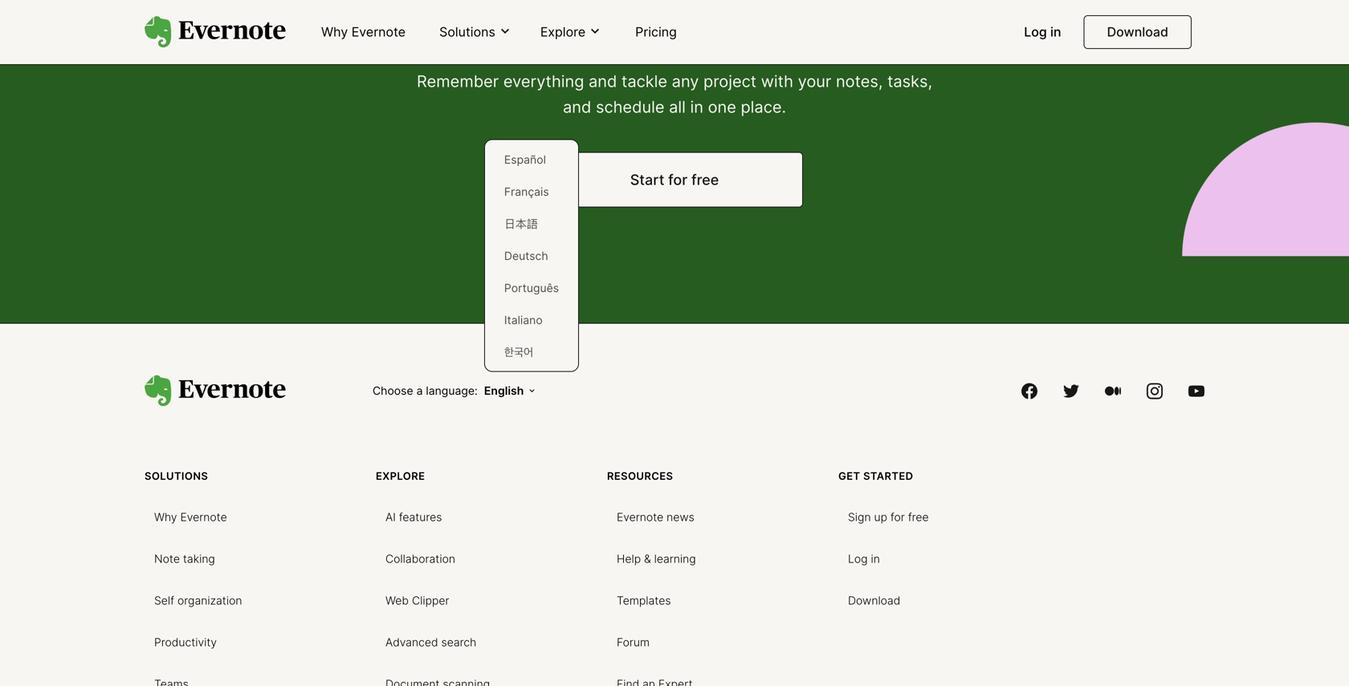 Task type: vqa. For each thing, say whether or not it's contained in the screenshot.
right LOG IN link's Log in
yes



Task type: describe. For each thing, give the bounding box(es) containing it.
collaboration
[[386, 553, 455, 566]]

a
[[417, 384, 423, 398]]

place.
[[741, 97, 786, 117]]

why evernote for pricing
[[321, 24, 406, 40]]

日本語
[[504, 217, 538, 231]]

productivity link
[[145, 630, 227, 655]]

with
[[761, 71, 794, 91]]

evernote for pricing
[[352, 24, 406, 40]]

1 horizontal spatial log
[[1024, 24, 1047, 40]]

features
[[399, 511, 442, 525]]

learning
[[654, 553, 696, 566]]

self
[[154, 595, 174, 608]]

note taking link
[[145, 546, 225, 572]]

your
[[798, 71, 832, 91]]

clipper
[[412, 595, 449, 608]]

why evernote link for pricing
[[312, 18, 415, 48]]

choose a language:
[[373, 384, 478, 398]]

ai
[[386, 511, 396, 525]]

start
[[630, 171, 665, 189]]

0 vertical spatial and
[[589, 71, 617, 91]]

1 horizontal spatial free
[[908, 511, 929, 525]]

0 horizontal spatial log in
[[848, 553, 880, 566]]

português
[[504, 282, 559, 295]]

sign up for free
[[848, 511, 929, 525]]

self organization
[[154, 595, 242, 608]]

choose
[[373, 384, 413, 398]]

한국어 link
[[492, 339, 572, 365]]

français link
[[492, 179, 572, 205]]

all
[[669, 97, 686, 117]]

1 vertical spatial download
[[848, 595, 901, 608]]

one
[[708, 97, 736, 117]]

solutions inside button
[[439, 24, 495, 40]]

2 horizontal spatial evernote
[[617, 511, 664, 525]]

remember
[[417, 71, 499, 91]]

deutsch
[[504, 250, 548, 263]]

help & learning
[[617, 553, 696, 566]]

advanced search link
[[376, 630, 486, 655]]

productivity
[[154, 636, 217, 650]]

note taking
[[154, 553, 215, 566]]

0 vertical spatial in
[[1051, 24, 1062, 40]]

0 horizontal spatial solutions
[[145, 470, 208, 483]]

why evernote for productivity
[[154, 511, 227, 525]]

taking
[[183, 553, 215, 566]]

explore inside button
[[540, 24, 586, 40]]

start for free link
[[546, 152, 803, 208]]

&
[[644, 553, 651, 566]]

start for free
[[630, 171, 719, 189]]

resources
[[607, 470, 673, 483]]

0 vertical spatial free
[[692, 171, 719, 189]]

日本語 link
[[492, 211, 572, 237]]

1 horizontal spatial download
[[1107, 24, 1169, 40]]

collaboration link
[[376, 546, 465, 572]]

forum link
[[607, 630, 659, 655]]

pricing link
[[626, 18, 687, 48]]

sign up for free link
[[839, 505, 939, 530]]

português link
[[492, 275, 572, 301]]

tackle
[[622, 71, 668, 91]]

2 evernote logo image from the top
[[145, 375, 286, 407]]

pricing
[[635, 24, 677, 40]]

web clipper link
[[376, 588, 459, 613]]



Task type: locate. For each thing, give the bounding box(es) containing it.
why for productivity
[[154, 511, 177, 525]]

ai features link
[[376, 505, 452, 530]]

1 horizontal spatial log in
[[1024, 24, 1062, 40]]

1 vertical spatial download link
[[839, 588, 910, 613]]

help
[[617, 553, 641, 566]]

why evernote
[[321, 24, 406, 40], [154, 511, 227, 525]]

remember everything and tackle any project with your notes, tasks, and schedule all in one place.
[[417, 71, 933, 117]]

explore up everything
[[540, 24, 586, 40]]

2 vertical spatial in
[[871, 553, 880, 566]]

ai features
[[386, 511, 442, 525]]

forum
[[617, 636, 650, 650]]

1 vertical spatial and
[[563, 97, 591, 117]]

한국어
[[504, 346, 534, 360]]

why
[[321, 24, 348, 40], [154, 511, 177, 525]]

1 vertical spatial why evernote link
[[145, 505, 237, 530]]

english
[[484, 384, 524, 398]]

why evernote link for productivity
[[145, 505, 237, 530]]

0 vertical spatial evernote logo image
[[145, 16, 286, 48]]

and up schedule
[[589, 71, 617, 91]]

2 horizontal spatial in
[[1051, 24, 1062, 40]]

0 horizontal spatial evernote
[[180, 511, 227, 525]]

1 vertical spatial in
[[690, 97, 704, 117]]

1 vertical spatial log in link
[[839, 546, 890, 572]]

any
[[672, 71, 699, 91]]

1 vertical spatial log in
[[848, 553, 880, 566]]

italiano link
[[492, 307, 572, 333]]

1 vertical spatial why evernote
[[154, 511, 227, 525]]

for right start
[[668, 171, 688, 189]]

and
[[589, 71, 617, 91], [563, 97, 591, 117]]

schedule
[[596, 97, 665, 117]]

log in
[[1024, 24, 1062, 40], [848, 553, 880, 566]]

0 horizontal spatial log in link
[[839, 546, 890, 572]]

español link
[[492, 147, 572, 172]]

1 horizontal spatial why evernote link
[[312, 18, 415, 48]]

deutsch link
[[492, 243, 572, 269]]

1 horizontal spatial why
[[321, 24, 348, 40]]

download
[[1107, 24, 1169, 40], [848, 595, 901, 608]]

1 horizontal spatial for
[[891, 511, 905, 525]]

started
[[864, 470, 914, 483]]

explore up ai
[[376, 470, 425, 483]]

explore button
[[536, 23, 607, 41]]

1 horizontal spatial evernote
[[352, 24, 406, 40]]

0 vertical spatial why evernote link
[[312, 18, 415, 48]]

language:
[[426, 384, 478, 398]]

organization
[[178, 595, 242, 608]]

for right the up
[[891, 511, 905, 525]]

evernote news link
[[607, 505, 704, 530]]

0 vertical spatial why evernote
[[321, 24, 406, 40]]

notes,
[[836, 71, 883, 91]]

0 horizontal spatial download link
[[839, 588, 910, 613]]

0 horizontal spatial for
[[668, 171, 688, 189]]

why evernote link
[[312, 18, 415, 48], [145, 505, 237, 530]]

news
[[667, 511, 695, 525]]

evernote for productivity
[[180, 511, 227, 525]]

1 evernote logo image from the top
[[145, 16, 286, 48]]

help & learning link
[[607, 546, 706, 572]]

templates link
[[607, 588, 681, 613]]

tasks,
[[888, 71, 933, 91]]

project
[[704, 71, 757, 91]]

get
[[839, 470, 861, 483]]

up
[[874, 511, 888, 525]]

search
[[441, 636, 477, 650]]

web
[[386, 595, 409, 608]]

log
[[1024, 24, 1047, 40], [848, 553, 868, 566]]

0 vertical spatial why
[[321, 24, 348, 40]]

evernote news
[[617, 511, 695, 525]]

free
[[692, 171, 719, 189], [908, 511, 929, 525]]

free right start
[[692, 171, 719, 189]]

0 horizontal spatial why evernote
[[154, 511, 227, 525]]

1 horizontal spatial in
[[871, 553, 880, 566]]

0 vertical spatial download link
[[1084, 15, 1192, 49]]

1 horizontal spatial solutions
[[439, 24, 495, 40]]

advanced search
[[386, 636, 477, 650]]

evernote
[[352, 24, 406, 40], [180, 511, 227, 525], [617, 511, 664, 525]]

note
[[154, 553, 180, 566]]

0 horizontal spatial download
[[848, 595, 901, 608]]

self organization link
[[145, 588, 252, 613]]

0 vertical spatial download
[[1107, 24, 1169, 40]]

0 vertical spatial solutions
[[439, 24, 495, 40]]

free right the up
[[908, 511, 929, 525]]

download link
[[1084, 15, 1192, 49], [839, 588, 910, 613]]

1 vertical spatial free
[[908, 511, 929, 525]]

advanced
[[386, 636, 438, 650]]

explore
[[540, 24, 586, 40], [376, 470, 425, 483]]

evernote logo image
[[145, 16, 286, 48], [145, 375, 286, 407]]

1 horizontal spatial log in link
[[1015, 18, 1071, 48]]

0 vertical spatial explore
[[540, 24, 586, 40]]

français
[[504, 185, 549, 199]]

1 vertical spatial solutions
[[145, 470, 208, 483]]

solutions button
[[435, 23, 516, 41]]

0 horizontal spatial in
[[690, 97, 704, 117]]

1 vertical spatial evernote logo image
[[145, 375, 286, 407]]

log in link
[[1015, 18, 1071, 48], [839, 546, 890, 572]]

1 horizontal spatial download link
[[1084, 15, 1192, 49]]

everything
[[503, 71, 584, 91]]

for inside start for free link
[[668, 171, 688, 189]]

0 horizontal spatial why
[[154, 511, 177, 525]]

why for pricing
[[321, 24, 348, 40]]

0 horizontal spatial explore
[[376, 470, 425, 483]]

1 vertical spatial explore
[[376, 470, 425, 483]]

0 horizontal spatial free
[[692, 171, 719, 189]]

0 vertical spatial log in link
[[1015, 18, 1071, 48]]

sign
[[848, 511, 871, 525]]

solutions
[[439, 24, 495, 40], [145, 470, 208, 483]]

1 vertical spatial for
[[891, 511, 905, 525]]

0 horizontal spatial log
[[848, 553, 868, 566]]

0 horizontal spatial why evernote link
[[145, 505, 237, 530]]

1 vertical spatial why
[[154, 511, 177, 525]]

0 vertical spatial for
[[668, 171, 688, 189]]

templates
[[617, 595, 671, 608]]

italiano
[[504, 314, 543, 327]]

in inside remember everything and tackle any project with your notes, tasks, and schedule all in one place.
[[690, 97, 704, 117]]

and down everything
[[563, 97, 591, 117]]

in
[[1051, 24, 1062, 40], [690, 97, 704, 117], [871, 553, 880, 566]]

1 vertical spatial log
[[848, 553, 868, 566]]

0 vertical spatial log
[[1024, 24, 1047, 40]]

1 horizontal spatial explore
[[540, 24, 586, 40]]

for inside sign up for free link
[[891, 511, 905, 525]]

español
[[504, 153, 546, 167]]

get started
[[839, 470, 914, 483]]

for
[[668, 171, 688, 189], [891, 511, 905, 525]]

web clipper
[[386, 595, 449, 608]]

1 horizontal spatial why evernote
[[321, 24, 406, 40]]

0 vertical spatial log in
[[1024, 24, 1062, 40]]



